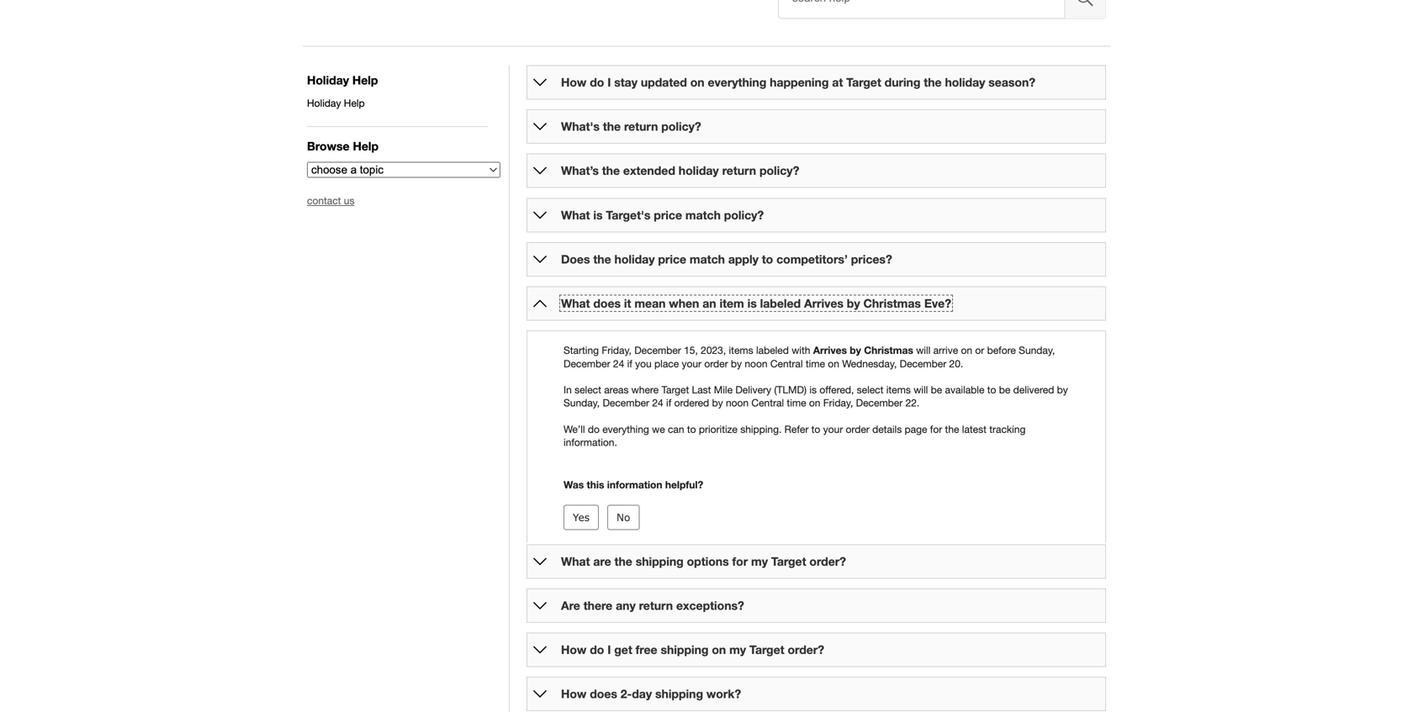 Task type: vqa. For each thing, say whether or not it's contained in the screenshot.
Ad
no



Task type: locate. For each thing, give the bounding box(es) containing it.
2 vertical spatial how
[[561, 688, 587, 701]]

by right delivered
[[1057, 384, 1068, 396]]

do inside we'll do everything we can to prioritize shipping. refer to your order details page for the latest tracking information.
[[588, 423, 600, 435]]

navigation
[[307, 73, 501, 410]]

to right refer
[[812, 423, 821, 435]]

my
[[751, 555, 768, 569], [730, 643, 746, 657]]

0 horizontal spatial my
[[730, 643, 746, 657]]

1 vertical spatial policy?
[[760, 164, 800, 178]]

1 vertical spatial return
[[722, 164, 756, 178]]

does for how
[[590, 688, 618, 701]]

everything left we
[[603, 423, 649, 435]]

how down are
[[561, 643, 587, 657]]

price
[[654, 208, 682, 222], [658, 252, 687, 266]]

for right options
[[732, 555, 748, 569]]

on down "offered,"
[[809, 397, 821, 409]]

1 vertical spatial friday,
[[824, 397, 853, 409]]

0 vertical spatial holiday help
[[307, 73, 378, 87]]

there
[[584, 599, 613, 613]]

on up work?
[[712, 643, 726, 657]]

5 circle arrow e image from the top
[[533, 599, 547, 613]]

2 circle arrow e image from the top
[[533, 209, 547, 222]]

on right updated
[[691, 75, 705, 89]]

circle arrow e image for how do i get free shipping on my target order?
[[533, 644, 547, 657]]

2 vertical spatial what
[[561, 555, 590, 569]]

match
[[686, 208, 721, 222], [690, 252, 725, 266]]

christmas left the eve?
[[864, 297, 921, 311]]

1 vertical spatial match
[[690, 252, 725, 266]]

if left you
[[627, 358, 633, 370]]

0 horizontal spatial sunday,
[[564, 397, 600, 409]]

on up "offered,"
[[828, 358, 840, 370]]

holiday
[[945, 75, 986, 89], [679, 164, 719, 178], [615, 252, 655, 266]]

1 vertical spatial does
[[590, 688, 618, 701]]

1 vertical spatial circle arrow e image
[[533, 209, 547, 222]]

at
[[832, 75, 843, 89]]

policy? for return
[[760, 164, 800, 178]]

6 circle arrow e image from the top
[[533, 688, 547, 701]]

0 vertical spatial 24
[[613, 358, 625, 370]]

by down mile
[[712, 397, 723, 409]]

does for what
[[594, 297, 621, 311]]

december up details
[[856, 397, 903, 409]]

holiday right extended
[[679, 164, 719, 178]]

3 what from the top
[[561, 555, 590, 569]]

extended
[[623, 164, 676, 178]]

match for policy?
[[686, 208, 721, 222]]

are
[[561, 599, 580, 613]]

for right page
[[930, 423, 943, 435]]

price down what is target's price match policy? link
[[658, 252, 687, 266]]

be left delivered
[[999, 384, 1011, 396]]

noon down mile
[[726, 397, 749, 409]]

0 vertical spatial circle arrow e image
[[533, 76, 547, 89]]

1 horizontal spatial items
[[887, 384, 911, 396]]

helpful?
[[665, 479, 704, 491]]

central down "delivery"
[[752, 397, 784, 409]]

select right in
[[575, 384, 602, 396]]

my right options
[[751, 555, 768, 569]]

1 vertical spatial if
[[666, 397, 672, 409]]

0 vertical spatial friday,
[[602, 345, 632, 357]]

1 what from the top
[[561, 208, 590, 222]]

1 vertical spatial holiday
[[679, 164, 719, 178]]

noon down starting friday, december 15, 2023, items labeled with arrives by christmas
[[745, 358, 768, 370]]

1 vertical spatial everything
[[603, 423, 649, 435]]

to
[[762, 252, 773, 266], [988, 384, 997, 396], [687, 423, 696, 435], [812, 423, 821, 435]]

do up information.
[[588, 423, 600, 435]]

to right available
[[988, 384, 997, 396]]

0 vertical spatial arrives
[[804, 297, 844, 311]]

happening
[[770, 75, 829, 89]]

0 vertical spatial what
[[561, 208, 590, 222]]

1 horizontal spatial if
[[666, 397, 672, 409]]

labeled left with
[[756, 345, 789, 357]]

search help text field
[[778, 0, 1066, 19]]

0 vertical spatial your
[[682, 358, 702, 370]]

order inside will arrive on or before sunday, december 24 if you place your order by noon central time on wednesday, december 20.
[[705, 358, 728, 370]]

shipping right free
[[661, 643, 709, 657]]

2 circle arrow e image from the top
[[533, 164, 547, 178]]

price right target's
[[654, 208, 682, 222]]

delivered
[[1014, 384, 1055, 396]]

christmas up wednesday,
[[864, 345, 914, 357]]

order inside we'll do everything we can to prioritize shipping. refer to your order details page for the latest tracking information.
[[846, 423, 870, 435]]

was
[[564, 479, 584, 491]]

1 i from the top
[[608, 75, 611, 89]]

1 horizontal spatial order
[[846, 423, 870, 435]]

everything
[[708, 75, 767, 89], [603, 423, 649, 435]]

1 circle arrow e image from the top
[[533, 120, 547, 133]]

you
[[635, 358, 652, 370]]

1 vertical spatial my
[[730, 643, 746, 657]]

20.
[[950, 358, 964, 370]]

circle arrow e image for are there any return exceptions?
[[533, 599, 547, 613]]

holiday help
[[307, 73, 378, 87], [307, 97, 365, 109]]

what left are
[[561, 555, 590, 569]]

last
[[692, 384, 711, 396]]

december down areas
[[603, 397, 650, 409]]

0 vertical spatial does
[[594, 297, 621, 311]]

do left stay
[[590, 75, 604, 89]]

2 vertical spatial do
[[590, 643, 604, 657]]

items up 22.
[[887, 384, 911, 396]]

does left 2- on the bottom left of the page
[[590, 688, 618, 701]]

time down with
[[806, 358, 825, 370]]

does
[[594, 297, 621, 311], [590, 688, 618, 701]]

1 holiday from the top
[[307, 73, 349, 87]]

labeled right item
[[760, 297, 801, 311]]

2 vertical spatial circle arrow e image
[[533, 644, 547, 657]]

are
[[594, 555, 611, 569]]

december
[[635, 345, 681, 357], [564, 358, 611, 370], [900, 358, 947, 370], [603, 397, 650, 409], [856, 397, 903, 409]]

1 horizontal spatial for
[[930, 423, 943, 435]]

place
[[655, 358, 679, 370]]

be
[[931, 384, 943, 396], [999, 384, 1011, 396]]

day
[[632, 688, 652, 701]]

0 horizontal spatial be
[[931, 384, 943, 396]]

tracking
[[990, 423, 1026, 435]]

2 vertical spatial help
[[353, 139, 379, 153]]

1 vertical spatial holiday
[[307, 97, 341, 109]]

my up work?
[[730, 643, 746, 657]]

friday, right starting
[[602, 345, 632, 357]]

0 horizontal spatial select
[[575, 384, 602, 396]]

3 how from the top
[[561, 688, 587, 701]]

None image field
[[1066, 0, 1106, 19]]

arrive
[[934, 345, 959, 357]]

target
[[847, 75, 882, 89], [662, 384, 689, 396], [772, 555, 807, 569], [750, 643, 785, 657]]

target inside in select areas where target last mile delivery (tlmd) is offered, select items will be available to be delivered by sunday, december 24 if ordered by noon central time on friday, december 22.
[[662, 384, 689, 396]]

1 vertical spatial i
[[608, 643, 611, 657]]

policy? for match
[[724, 208, 764, 222]]

0 vertical spatial holiday
[[945, 75, 986, 89]]

how do i get free shipping on my target order?
[[561, 643, 825, 657]]

holiday down target's
[[615, 252, 655, 266]]

ordered
[[674, 397, 709, 409]]

1 horizontal spatial friday,
[[824, 397, 853, 409]]

will up 22.
[[914, 384, 928, 396]]

order down 2023,
[[705, 358, 728, 370]]

1 vertical spatial noon
[[726, 397, 749, 409]]

for
[[930, 423, 943, 435], [732, 555, 748, 569]]

shipping right day
[[655, 688, 703, 701]]

the right "does"
[[594, 252, 611, 266]]

1 vertical spatial 24
[[652, 397, 664, 409]]

None submit
[[564, 505, 599, 530], [608, 505, 640, 530], [564, 505, 599, 530], [608, 505, 640, 530]]

1 vertical spatial sunday,
[[564, 397, 600, 409]]

christmas
[[864, 297, 921, 311], [864, 345, 914, 357]]

0 horizontal spatial friday,
[[602, 345, 632, 357]]

2 vertical spatial return
[[639, 599, 673, 613]]

what's the extended holiday return policy? link
[[561, 164, 800, 178]]

0 horizontal spatial your
[[682, 358, 702, 370]]

sunday, right before
[[1019, 345, 1055, 357]]

0 vertical spatial my
[[751, 555, 768, 569]]

time down (tlmd)
[[787, 397, 807, 409]]

does left 'it'
[[594, 297, 621, 311]]

0 vertical spatial i
[[608, 75, 611, 89]]

holiday
[[307, 73, 349, 87], [307, 97, 341, 109]]

1 horizontal spatial is
[[748, 297, 757, 311]]

is right item
[[748, 297, 757, 311]]

order?
[[810, 555, 846, 569], [788, 643, 825, 657]]

what are the shipping options for my target order?
[[561, 555, 846, 569]]

sunday, down in
[[564, 397, 600, 409]]

0 vertical spatial time
[[806, 358, 825, 370]]

0 horizontal spatial if
[[627, 358, 633, 370]]

1 vertical spatial items
[[887, 384, 911, 396]]

circle arrow e image for what is target's price match policy?
[[533, 209, 547, 222]]

24 left you
[[613, 358, 625, 370]]

central inside will arrive on or before sunday, december 24 if you place your order by noon central time on wednesday, december 20.
[[771, 358, 803, 370]]

2 how from the top
[[561, 643, 587, 657]]

arrives down "competitors'"
[[804, 297, 844, 311]]

shipping
[[636, 555, 684, 569], [661, 643, 709, 657], [655, 688, 703, 701]]

1 horizontal spatial my
[[751, 555, 768, 569]]

central down with
[[771, 358, 803, 370]]

central
[[771, 358, 803, 370], [752, 397, 784, 409]]

shipping.
[[741, 423, 782, 435]]

on inside in select areas where target last mile delivery (tlmd) is offered, select items will be available to be delivered by sunday, december 24 if ordered by noon central time on friday, december 22.
[[809, 397, 821, 409]]

0 vertical spatial order
[[705, 358, 728, 370]]

0 horizontal spatial order
[[705, 358, 728, 370]]

is right (tlmd)
[[810, 384, 817, 396]]

contact us
[[307, 195, 355, 207]]

items
[[729, 345, 754, 357], [887, 384, 911, 396]]

circle arrow e image for how does 2-day shipping work?
[[533, 688, 547, 701]]

1 select from the left
[[575, 384, 602, 396]]

do left get
[[590, 643, 604, 657]]

0 vertical spatial match
[[686, 208, 721, 222]]

do for how do i get free shipping on my target order?
[[590, 643, 604, 657]]

items inside in select areas where target last mile delivery (tlmd) is offered, select items will be available to be delivered by sunday, december 24 if ordered by noon central time on friday, december 22.
[[887, 384, 911, 396]]

free
[[636, 643, 658, 657]]

circle arrow s image
[[533, 297, 547, 311]]

help
[[352, 73, 378, 87], [344, 97, 365, 109], [353, 139, 379, 153]]

2-
[[621, 688, 632, 701]]

2 i from the top
[[608, 643, 611, 657]]

how left 2- on the bottom left of the page
[[561, 688, 587, 701]]

0 horizontal spatial items
[[729, 345, 754, 357]]

central inside in select areas where target last mile delivery (tlmd) is offered, select items will be available to be delivered by sunday, december 24 if ordered by noon central time on friday, december 22.
[[752, 397, 784, 409]]

i for stay
[[608, 75, 611, 89]]

0 vertical spatial if
[[627, 358, 633, 370]]

2 horizontal spatial holiday
[[945, 75, 986, 89]]

i
[[608, 75, 611, 89], [608, 643, 611, 657]]

where
[[632, 384, 659, 396]]

circle arrow e image
[[533, 76, 547, 89], [533, 209, 547, 222], [533, 644, 547, 657]]

0 vertical spatial how
[[561, 75, 587, 89]]

0 horizontal spatial 24
[[613, 358, 625, 370]]

1 vertical spatial time
[[787, 397, 807, 409]]

mile
[[714, 384, 733, 396]]

24 down where
[[652, 397, 664, 409]]

3 circle arrow e image from the top
[[533, 644, 547, 657]]

i left get
[[608, 643, 611, 657]]

the left "latest"
[[945, 423, 960, 435]]

the inside we'll do everything we can to prioritize shipping. refer to your order details page for the latest tracking information.
[[945, 423, 960, 435]]

what's the extended holiday return policy?
[[561, 164, 800, 178]]

0 vertical spatial holiday
[[307, 73, 349, 87]]

with
[[792, 345, 811, 357]]

updated
[[641, 75, 687, 89]]

0 horizontal spatial holiday
[[615, 252, 655, 266]]

everything left happening
[[708, 75, 767, 89]]

by down starting friday, december 15, 2023, items labeled with arrives by christmas
[[731, 358, 742, 370]]

match left the apply
[[690, 252, 725, 266]]

does the holiday price match apply to competitors' prices?
[[561, 252, 893, 266]]

in select areas where target last mile delivery (tlmd) is offered, select items will be available to be delivered by sunday, december 24 if ordered by noon central time on friday, december 22.
[[564, 384, 1068, 409]]

what up "does"
[[561, 208, 590, 222]]

1 vertical spatial your
[[823, 423, 843, 435]]

1 vertical spatial holiday help
[[307, 97, 365, 109]]

1 vertical spatial price
[[658, 252, 687, 266]]

how up "what's"
[[561, 75, 587, 89]]

2 vertical spatial policy?
[[724, 208, 764, 222]]

on left or
[[961, 345, 973, 357]]

1 horizontal spatial your
[[823, 423, 843, 435]]

2 horizontal spatial is
[[810, 384, 817, 396]]

1 vertical spatial central
[[752, 397, 784, 409]]

your
[[682, 358, 702, 370], [823, 423, 843, 435]]

0 vertical spatial labeled
[[760, 297, 801, 311]]

1 how from the top
[[561, 75, 587, 89]]

3 circle arrow e image from the top
[[533, 253, 547, 266]]

friday, down "offered,"
[[824, 397, 853, 409]]

1 horizontal spatial be
[[999, 384, 1011, 396]]

select down wednesday,
[[857, 384, 884, 396]]

1 vertical spatial help
[[344, 97, 365, 109]]

1 vertical spatial do
[[588, 423, 600, 435]]

the
[[924, 75, 942, 89], [603, 120, 621, 133], [602, 164, 620, 178], [594, 252, 611, 266], [945, 423, 960, 435], [615, 555, 633, 569]]

price for holiday
[[658, 252, 687, 266]]

noon inside will arrive on or before sunday, december 24 if you place your order by noon central time on wednesday, december 20.
[[745, 358, 768, 370]]

order left details
[[846, 423, 870, 435]]

shipping up are there any return exceptions?
[[636, 555, 684, 569]]

2 what from the top
[[561, 297, 590, 311]]

was this information helpful?
[[564, 479, 704, 491]]

circle arrow e image for does the holiday price match apply to competitors' prices?
[[533, 253, 547, 266]]

browse
[[307, 139, 350, 153]]

1 vertical spatial for
[[732, 555, 748, 569]]

return
[[624, 120, 658, 133], [722, 164, 756, 178], [639, 599, 673, 613]]

the right the what's
[[602, 164, 620, 178]]

if
[[627, 358, 633, 370], [666, 397, 672, 409]]

price for target's
[[654, 208, 682, 222]]

items right 2023,
[[729, 345, 754, 357]]

what right circle arrow s "icon"
[[561, 297, 590, 311]]

24
[[613, 358, 625, 370], [652, 397, 664, 409]]

i left stay
[[608, 75, 611, 89]]

1 circle arrow e image from the top
[[533, 76, 547, 89]]

1 vertical spatial order
[[846, 423, 870, 435]]

1 vertical spatial christmas
[[864, 345, 914, 357]]

what's the return policy?
[[561, 120, 702, 133]]

if left ordered
[[666, 397, 672, 409]]

1 vertical spatial will
[[914, 384, 928, 396]]

2 vertical spatial is
[[810, 384, 817, 396]]

i for get
[[608, 643, 611, 657]]

sunday,
[[1019, 345, 1055, 357], [564, 397, 600, 409]]

holiday left season?
[[945, 75, 986, 89]]

december down starting
[[564, 358, 611, 370]]

4 circle arrow e image from the top
[[533, 555, 547, 569]]

0 vertical spatial price
[[654, 208, 682, 222]]

1 vertical spatial how
[[561, 643, 587, 657]]

circle arrow e image
[[533, 120, 547, 133], [533, 164, 547, 178], [533, 253, 547, 266], [533, 555, 547, 569], [533, 599, 547, 613], [533, 688, 547, 701]]

your right refer
[[823, 423, 843, 435]]

0 horizontal spatial is
[[594, 208, 603, 222]]

2 holiday help from the top
[[307, 97, 365, 109]]

1 horizontal spatial sunday,
[[1019, 345, 1055, 357]]

arrives
[[804, 297, 844, 311], [813, 345, 847, 357]]

0 horizontal spatial everything
[[603, 423, 649, 435]]

0 vertical spatial noon
[[745, 358, 768, 370]]

policy?
[[662, 120, 702, 133], [760, 164, 800, 178], [724, 208, 764, 222]]

your down 15,
[[682, 358, 702, 370]]

0 vertical spatial return
[[624, 120, 658, 133]]

arrives right with
[[813, 345, 847, 357]]

by
[[847, 297, 860, 311], [850, 345, 862, 357], [731, 358, 742, 370], [1057, 384, 1068, 396], [712, 397, 723, 409]]

0 vertical spatial for
[[930, 423, 943, 435]]

0 vertical spatial is
[[594, 208, 603, 222]]

time
[[806, 358, 825, 370], [787, 397, 807, 409]]

select
[[575, 384, 602, 396], [857, 384, 884, 396]]

will left "arrive"
[[916, 345, 931, 357]]

match down what's the extended holiday return policy?
[[686, 208, 721, 222]]

be left available
[[931, 384, 943, 396]]

1 vertical spatial what
[[561, 297, 590, 311]]

is left target's
[[594, 208, 603, 222]]

labeled
[[760, 297, 801, 311], [756, 345, 789, 357]]



Task type: describe. For each thing, give the bounding box(es) containing it.
does
[[561, 252, 590, 266]]

navigation containing holiday help
[[307, 73, 501, 410]]

are there any return exceptions?
[[561, 599, 745, 613]]

mean
[[635, 297, 666, 311]]

competitors'
[[777, 252, 848, 266]]

december down "arrive"
[[900, 358, 947, 370]]

what is target's price match policy?
[[561, 208, 764, 222]]

if inside in select areas where target last mile delivery (tlmd) is offered, select items will be available to be delivered by sunday, december 24 if ordered by noon central time on friday, december 22.
[[666, 397, 672, 409]]

2 select from the left
[[857, 384, 884, 396]]

information
[[607, 479, 663, 491]]

available
[[945, 384, 985, 396]]

it
[[624, 297, 631, 311]]

what is target's price match policy? link
[[561, 208, 764, 222]]

0 vertical spatial shipping
[[636, 555, 684, 569]]

contact
[[307, 195, 341, 207]]

to inside in select areas where target last mile delivery (tlmd) is offered, select items will be available to be delivered by sunday, december 24 if ordered by noon central time on friday, december 22.
[[988, 384, 997, 396]]

0 vertical spatial help
[[352, 73, 378, 87]]

starting
[[564, 345, 599, 357]]

the right the during
[[924, 75, 942, 89]]

what does it mean when an item is labeled arrives by christmas eve? link
[[561, 297, 952, 311]]

1 horizontal spatial holiday
[[679, 164, 719, 178]]

we
[[652, 423, 665, 435]]

circle arrow e image for how do i stay updated on everything happening at target during the holiday season?
[[533, 76, 547, 89]]

the right "what's"
[[603, 120, 621, 133]]

your inside we'll do everything we can to prioritize shipping. refer to your order details page for the latest tracking information.
[[823, 423, 843, 435]]

december up place
[[635, 345, 681, 357]]

friday, inside in select areas where target last mile delivery (tlmd) is offered, select items will be available to be delivered by sunday, december 24 if ordered by noon central time on friday, december 22.
[[824, 397, 853, 409]]

how for how do i stay updated on everything happening at target during the holiday season?
[[561, 75, 587, 89]]

sunday, inside in select areas where target last mile delivery (tlmd) is offered, select items will be available to be delivered by sunday, december 24 if ordered by noon central time on friday, december 22.
[[564, 397, 600, 409]]

information.
[[564, 437, 617, 448]]

by down prices?
[[847, 297, 860, 311]]

or
[[976, 345, 985, 357]]

can
[[668, 423, 685, 435]]

time inside will arrive on or before sunday, december 24 if you place your order by noon central time on wednesday, december 20.
[[806, 358, 825, 370]]

sunday, inside will arrive on or before sunday, december 24 if you place your order by noon central time on wednesday, december 20.
[[1019, 345, 1055, 357]]

what for what is target's price match policy?
[[561, 208, 590, 222]]

what's
[[561, 120, 600, 133]]

how does 2-day shipping work? link
[[561, 688, 741, 701]]

2 be from the left
[[999, 384, 1011, 396]]

(tlmd)
[[774, 384, 807, 396]]

how do i get free shipping on my target order? link
[[561, 643, 825, 657]]

are there any return exceptions? link
[[561, 599, 745, 613]]

us
[[344, 195, 355, 207]]

item
[[720, 297, 744, 311]]

during
[[885, 75, 921, 89]]

page
[[905, 423, 928, 435]]

wednesday,
[[842, 358, 897, 370]]

your inside will arrive on or before sunday, december 24 if you place your order by noon central time on wednesday, december 20.
[[682, 358, 702, 370]]

match for apply
[[690, 252, 725, 266]]

0 vertical spatial policy?
[[662, 120, 702, 133]]

how for how do i get free shipping on my target order?
[[561, 643, 587, 657]]

will inside in select areas where target last mile delivery (tlmd) is offered, select items will be available to be delivered by sunday, december 24 if ordered by noon central time on friday, december 22.
[[914, 384, 928, 396]]

everything inside we'll do everything we can to prioritize shipping. refer to your order details page for the latest tracking information.
[[603, 423, 649, 435]]

1 holiday help from the top
[[307, 73, 378, 87]]

what does it mean when an item is labeled arrives by christmas eve?
[[561, 297, 952, 311]]

0 horizontal spatial for
[[732, 555, 748, 569]]

before
[[988, 345, 1016, 357]]

exceptions?
[[676, 599, 745, 613]]

when
[[669, 297, 700, 311]]

an
[[703, 297, 717, 311]]

what are the shipping options for my target order? link
[[561, 555, 846, 569]]

2 vertical spatial holiday
[[615, 252, 655, 266]]

do for how do i stay updated on everything happening at target during the holiday season?
[[590, 75, 604, 89]]

we'll do everything we can to prioritize shipping. refer to your order details page for the latest tracking information.
[[564, 423, 1026, 448]]

prices?
[[851, 252, 893, 266]]

15,
[[684, 345, 698, 357]]

time inside in select areas where target last mile delivery (tlmd) is offered, select items will be available to be delivered by sunday, december 24 if ordered by noon central time on friday, december 22.
[[787, 397, 807, 409]]

what's the return policy? link
[[561, 120, 702, 133]]

0 vertical spatial order?
[[810, 555, 846, 569]]

noon inside in select areas where target last mile delivery (tlmd) is offered, select items will be available to be delivered by sunday, december 24 if ordered by noon central time on friday, december 22.
[[726, 397, 749, 409]]

any
[[616, 599, 636, 613]]

options
[[687, 555, 729, 569]]

by up wednesday,
[[850, 345, 862, 357]]

to right the apply
[[762, 252, 773, 266]]

1 vertical spatial shipping
[[661, 643, 709, 657]]

target's
[[606, 208, 651, 222]]

2 holiday from the top
[[307, 97, 341, 109]]

0 vertical spatial christmas
[[864, 297, 921, 311]]

how do i stay updated on everything happening at target during the holiday season?
[[561, 75, 1036, 89]]

apply
[[729, 252, 759, 266]]

if inside will arrive on or before sunday, december 24 if you place your order by noon central time on wednesday, december 20.
[[627, 358, 633, 370]]

1 be from the left
[[931, 384, 943, 396]]

how for how does 2-day shipping work?
[[561, 688, 587, 701]]

does the holiday price match apply to competitors' prices? link
[[561, 252, 893, 266]]

24 inside will arrive on or before sunday, december 24 if you place your order by noon central time on wednesday, december 20.
[[613, 358, 625, 370]]

latest
[[962, 423, 987, 435]]

in
[[564, 384, 572, 396]]

get
[[614, 643, 633, 657]]

is inside in select areas where target last mile delivery (tlmd) is offered, select items will be available to be delivered by sunday, december 24 if ordered by noon central time on friday, december 22.
[[810, 384, 817, 396]]

1 vertical spatial order?
[[788, 643, 825, 657]]

starting friday, december 15, 2023, items labeled with arrives by christmas
[[564, 345, 916, 357]]

what's
[[561, 164, 599, 178]]

by inside will arrive on or before sunday, december 24 if you place your order by noon central time on wednesday, december 20.
[[731, 358, 742, 370]]

1 horizontal spatial everything
[[708, 75, 767, 89]]

this
[[587, 479, 605, 491]]

0 vertical spatial items
[[729, 345, 754, 357]]

2023,
[[701, 345, 726, 357]]

the right are
[[615, 555, 633, 569]]

22.
[[906, 397, 920, 409]]

will inside will arrive on or before sunday, december 24 if you place your order by noon central time on wednesday, december 20.
[[916, 345, 931, 357]]

delivery
[[736, 384, 772, 396]]

to right can
[[687, 423, 696, 435]]

for inside we'll do everything we can to prioritize shipping. refer to your order details page for the latest tracking information.
[[930, 423, 943, 435]]

24 inside in select areas where target last mile delivery (tlmd) is offered, select items will be available to be delivered by sunday, december 24 if ordered by noon central time on friday, december 22.
[[652, 397, 664, 409]]

we'll
[[564, 423, 585, 435]]

eve?
[[925, 297, 952, 311]]

what for what does it mean when an item is labeled arrives by christmas eve?
[[561, 297, 590, 311]]

season?
[[989, 75, 1036, 89]]

circle arrow e image for what are the shipping options for my target order?
[[533, 555, 547, 569]]

do for we'll do everything we can to prioritize shipping. refer to your order details page for the latest tracking information.
[[588, 423, 600, 435]]

1 vertical spatial arrives
[[813, 345, 847, 357]]

prioritize
[[699, 423, 738, 435]]

1 vertical spatial is
[[748, 297, 757, 311]]

how do i stay updated on everything happening at target during the holiday season? link
[[561, 75, 1036, 89]]

contact us link
[[307, 195, 355, 207]]

how does 2-day shipping work?
[[561, 688, 741, 701]]

refer
[[785, 423, 809, 435]]

work?
[[707, 688, 741, 701]]

2 vertical spatial shipping
[[655, 688, 703, 701]]

details
[[873, 423, 902, 435]]

offered,
[[820, 384, 854, 396]]

what for what are the shipping options for my target order?
[[561, 555, 590, 569]]

will arrive on or before sunday, december 24 if you place your order by noon central time on wednesday, december 20.
[[564, 345, 1055, 370]]

areas
[[604, 384, 629, 396]]

circle arrow e image for what's the return policy?
[[533, 120, 547, 133]]

browse help
[[307, 139, 379, 153]]

circle arrow e image for what's the extended holiday return policy?
[[533, 164, 547, 178]]

1 vertical spatial labeled
[[756, 345, 789, 357]]

stay
[[614, 75, 638, 89]]



